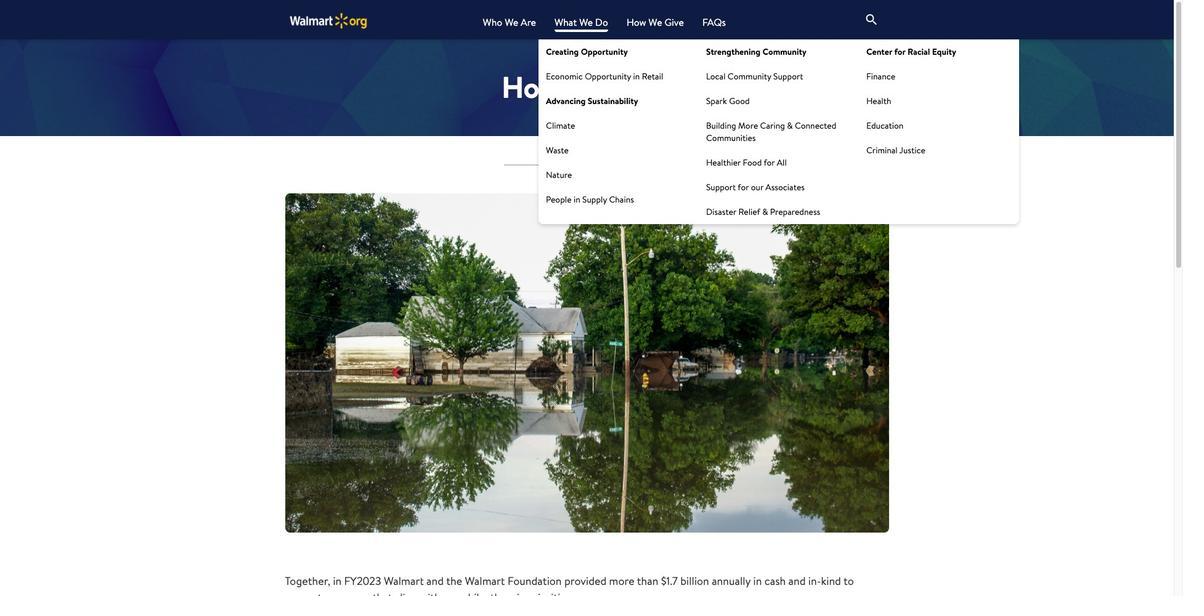 Task type: describe. For each thing, give the bounding box(es) containing it.
in up programs at the bottom left of the page
[[333, 574, 342, 589]]

building more caring & connected communities
[[707, 120, 837, 144]]

waste
[[546, 144, 569, 157]]

who we are button
[[483, 15, 536, 30]]

climate
[[546, 120, 576, 132]]

preparedness
[[771, 206, 821, 218]]

communities
[[707, 132, 756, 144]]

climate link
[[546, 120, 576, 132]]

kind
[[822, 574, 842, 589]]

healthier
[[707, 157, 741, 169]]

0 horizontal spatial support
[[707, 181, 736, 194]]

racial
[[908, 46, 931, 58]]

local community support link
[[707, 70, 804, 83]]

strengthening
[[707, 46, 761, 58]]

who
[[483, 15, 503, 29]]

1 vertical spatial for
[[764, 157, 775, 169]]

than
[[637, 574, 659, 589]]

good
[[730, 95, 750, 107]]

center for racial equity link
[[867, 46, 957, 58]]

in left supply
[[574, 194, 581, 206]]

spark
[[707, 95, 728, 107]]

cash
[[765, 574, 786, 589]]

1 and from the left
[[427, 574, 444, 589]]

spark good link
[[707, 95, 750, 107]]

billion
[[681, 574, 710, 589]]

finance
[[867, 70, 896, 83]]

food
[[743, 157, 762, 169]]

justice
[[900, 144, 926, 157]]

economic opportunity in retail
[[546, 70, 664, 83]]

healthier food for all
[[707, 157, 787, 169]]

connected
[[795, 120, 837, 132]]

are
[[521, 15, 536, 29]]

support for our associates link
[[707, 181, 805, 194]]

philanthropic
[[462, 591, 525, 597]]

supply
[[583, 194, 607, 206]]

to
[[844, 574, 855, 589]]

caring
[[761, 120, 786, 132]]

education link
[[867, 120, 904, 132]]

fy2023
[[344, 574, 381, 589]]

disaster relief & preparedness
[[707, 206, 821, 218]]

building
[[707, 120, 737, 132]]

& inside building more caring & connected communities
[[788, 120, 793, 132]]

search
[[865, 12, 880, 27]]

relief
[[739, 206, 761, 218]]

$1.7
[[662, 574, 678, 589]]

health link
[[867, 95, 892, 107]]

give inside how we give dropdown button
[[665, 15, 684, 29]]

disaster relief & preparedness link
[[707, 206, 821, 218]]

spark good
[[707, 95, 750, 107]]

our inside together, in fy2023 walmart and the walmart foundation provided more than $1.7 billion annually in cash and in-kind to support programs that align with our philanthropic priorities.
[[444, 591, 460, 597]]

waste link
[[546, 144, 569, 157]]

community for local
[[728, 70, 772, 83]]

economic opportunity in retail link
[[546, 70, 664, 83]]

priorities.
[[528, 591, 573, 597]]

what we do button
[[555, 15, 609, 32]]

more
[[739, 120, 759, 132]]



Task type: locate. For each thing, give the bounding box(es) containing it.
creating opportunity link
[[546, 46, 628, 58]]

how inside dropdown button
[[627, 15, 647, 29]]

support up the disaster
[[707, 181, 736, 194]]

criminal justice
[[867, 144, 926, 157]]

local
[[707, 70, 726, 83]]

we for how we give dropdown button in the right of the page
[[649, 15, 663, 29]]

0 horizontal spatial &
[[763, 206, 769, 218]]

more
[[610, 574, 635, 589]]

faqs
[[703, 15, 726, 29]]

for down "healthier food for all" at the top right
[[738, 181, 749, 194]]

walmart up philanthropic
[[465, 574, 505, 589]]

sustainability
[[588, 95, 639, 107]]

0 horizontal spatial for
[[738, 181, 749, 194]]

advancing sustainability link
[[546, 95, 639, 107]]

programs
[[325, 591, 370, 597]]

& right "caring"
[[788, 120, 793, 132]]

support for our associates
[[707, 181, 805, 194]]

people in supply chains
[[546, 194, 634, 206]]

for
[[895, 46, 906, 58], [764, 157, 775, 169], [738, 181, 749, 194]]

the
[[447, 574, 463, 589]]

0 vertical spatial community
[[763, 46, 807, 58]]

0 vertical spatial how
[[627, 15, 647, 29]]

how down creating
[[502, 67, 561, 108]]

walmart up align
[[384, 574, 424, 589]]

equity
[[933, 46, 957, 58]]

1 horizontal spatial walmart
[[465, 574, 505, 589]]

advancing sustainability
[[546, 95, 639, 107]]

opportunity
[[581, 46, 628, 58], [585, 70, 632, 83]]

2 walmart from the left
[[465, 574, 505, 589]]

education
[[867, 120, 904, 132]]

center
[[867, 46, 893, 58]]

our down the
[[444, 591, 460, 597]]

for for racial
[[895, 46, 906, 58]]

1 vertical spatial how we give
[[502, 67, 673, 108]]

1 vertical spatial how
[[502, 67, 561, 108]]

we
[[505, 15, 519, 29], [580, 15, 593, 29], [649, 15, 663, 29], [568, 67, 608, 108]]

community down strengthening community link in the top of the page
[[728, 70, 772, 83]]

2 and from the left
[[789, 574, 806, 589]]

retail
[[642, 70, 664, 83]]

with
[[420, 591, 441, 597]]

0 vertical spatial give
[[665, 15, 684, 29]]

people in supply chains link
[[546, 194, 634, 206]]

and up the with
[[427, 574, 444, 589]]

how
[[627, 15, 647, 29], [502, 67, 561, 108]]

we for who we are dropdown button
[[505, 15, 519, 29]]

what
[[555, 15, 577, 29]]

home image
[[285, 12, 372, 29]]

opportunity for creating
[[581, 46, 628, 58]]

creating
[[546, 46, 579, 58]]

that
[[373, 591, 392, 597]]

how we give button
[[627, 15, 684, 30]]

2 vertical spatial for
[[738, 181, 749, 194]]

local community support
[[707, 70, 804, 83]]

1 horizontal spatial support
[[774, 70, 804, 83]]

community
[[763, 46, 807, 58], [728, 70, 772, 83]]

support
[[285, 591, 322, 597]]

our down food at the top right of page
[[752, 181, 764, 194]]

0 vertical spatial for
[[895, 46, 906, 58]]

2 horizontal spatial for
[[895, 46, 906, 58]]

people
[[546, 194, 572, 206]]

economic
[[546, 70, 583, 83]]

who we are
[[483, 15, 536, 29]]

and
[[427, 574, 444, 589], [789, 574, 806, 589]]

in
[[634, 70, 640, 83], [574, 194, 581, 206], [333, 574, 342, 589], [754, 574, 762, 589]]

1 walmart from the left
[[384, 574, 424, 589]]

give
[[665, 15, 684, 29], [615, 67, 673, 108]]

1 horizontal spatial our
[[752, 181, 764, 194]]

provided
[[565, 574, 607, 589]]

community for strengthening
[[763, 46, 807, 58]]

1 horizontal spatial how
[[627, 15, 647, 29]]

what we do
[[555, 15, 609, 29]]

together,
[[285, 574, 331, 589]]

disaster
[[707, 206, 737, 218]]

for left 'racial'
[[895, 46, 906, 58]]

and left in-
[[789, 574, 806, 589]]

advancing
[[546, 95, 586, 107]]

walmart
[[384, 574, 424, 589], [465, 574, 505, 589]]

1 vertical spatial give
[[615, 67, 673, 108]]

in left retail
[[634, 70, 640, 83]]

health
[[867, 95, 892, 107]]

1 horizontal spatial &
[[788, 120, 793, 132]]

1 vertical spatial our
[[444, 591, 460, 597]]

0 horizontal spatial and
[[427, 574, 444, 589]]

criminal
[[867, 144, 898, 157]]

0 vertical spatial opportunity
[[581, 46, 628, 58]]

in left 'cash'
[[754, 574, 762, 589]]

0 vertical spatial &
[[788, 120, 793, 132]]

how right do
[[627, 15, 647, 29]]

associates
[[766, 181, 805, 194]]

0 horizontal spatial our
[[444, 591, 460, 597]]

align
[[395, 591, 418, 597]]

annually
[[712, 574, 751, 589]]

strengthening community link
[[707, 46, 807, 58]]

building more caring & connected communities link
[[707, 120, 837, 144]]

all
[[777, 157, 787, 169]]

our
[[752, 181, 764, 194], [444, 591, 460, 597]]

1 vertical spatial opportunity
[[585, 70, 632, 83]]

support down strengthening community link in the top of the page
[[774, 70, 804, 83]]

in-
[[809, 574, 822, 589]]

strengthening community
[[707, 46, 807, 58]]

1 vertical spatial &
[[763, 206, 769, 218]]

1 horizontal spatial and
[[789, 574, 806, 589]]

&
[[788, 120, 793, 132], [763, 206, 769, 218]]

support
[[774, 70, 804, 83], [707, 181, 736, 194]]

0 vertical spatial support
[[774, 70, 804, 83]]

0 horizontal spatial walmart
[[384, 574, 424, 589]]

do
[[596, 15, 609, 29]]

& right "relief" on the right top of page
[[763, 206, 769, 218]]

center for racial equity
[[867, 46, 957, 58]]

0 horizontal spatial how
[[502, 67, 561, 108]]

nature
[[546, 169, 572, 181]]

community up local community support
[[763, 46, 807, 58]]

for left all
[[764, 157, 775, 169]]

chains
[[610, 194, 634, 206]]

opportunity up economic opportunity in retail at top
[[581, 46, 628, 58]]

we for what we do dropdown button
[[580, 15, 593, 29]]

opportunity for economic
[[585, 70, 632, 83]]

together, in fy2023 walmart and the walmart foundation provided more than $1.7 billion annually in cash and in-kind to support programs that align with our philanthropic priorities.
[[285, 574, 855, 597]]

foundation
[[508, 574, 562, 589]]

healthier food for all link
[[707, 157, 787, 169]]

0 vertical spatial how we give
[[627, 15, 684, 29]]

nature link
[[546, 169, 572, 181]]

criminal justice link
[[867, 144, 926, 157]]

creating opportunity
[[546, 46, 628, 58]]

1 vertical spatial support
[[707, 181, 736, 194]]

we inside dropdown button
[[505, 15, 519, 29]]

1 horizontal spatial for
[[764, 157, 775, 169]]

1 vertical spatial community
[[728, 70, 772, 83]]

finance link
[[867, 70, 896, 83]]

0 vertical spatial our
[[752, 181, 764, 194]]

opportunity up sustainability
[[585, 70, 632, 83]]

faqs link
[[703, 15, 726, 30]]

for for our
[[738, 181, 749, 194]]



Task type: vqa. For each thing, say whether or not it's contained in the screenshot.
FY2023
yes



